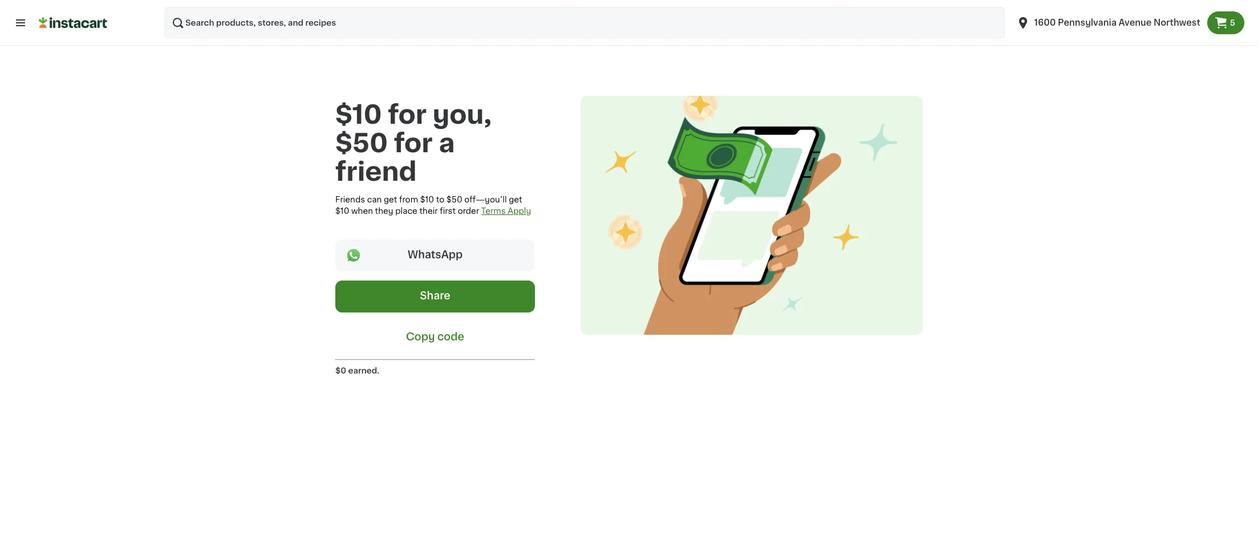 Task type: vqa. For each thing, say whether or not it's contained in the screenshot.
'code'
yes



Task type: describe. For each thing, give the bounding box(es) containing it.
1600 pennsylvania avenue northwest
[[1034, 18, 1201, 27]]

earned.
[[348, 367, 379, 375]]

from
[[399, 196, 418, 204]]

$10 for you, $50 for a friend
[[335, 102, 492, 184]]

code
[[437, 332, 464, 342]]

1 vertical spatial $10
[[420, 196, 434, 204]]

you,
[[433, 102, 492, 127]]

$10 inside $10 for you, $50 for a friend
[[335, 102, 382, 127]]

first
[[440, 207, 456, 215]]

$0 earned.
[[335, 367, 379, 375]]

2 get from the left
[[509, 196, 522, 204]]

terms
[[481, 207, 506, 215]]

avenue
[[1119, 18, 1152, 27]]

1 get from the left
[[384, 196, 397, 204]]

share
[[420, 291, 451, 301]]

0 vertical spatial for
[[388, 102, 427, 127]]

can
[[367, 196, 382, 204]]

copy
[[406, 332, 435, 342]]

off—you'll
[[465, 196, 507, 204]]

whatsapp link
[[335, 240, 535, 272]]

5 button
[[1207, 11, 1245, 34]]



Task type: locate. For each thing, give the bounding box(es) containing it.
1 horizontal spatial get
[[509, 196, 522, 204]]

1 horizontal spatial $50
[[447, 196, 462, 204]]

2 vertical spatial $10
[[335, 207, 349, 215]]

friends
[[335, 196, 365, 204]]

instacart logo image
[[39, 16, 107, 30]]

terms apply link
[[481, 207, 531, 215]]

for left a
[[394, 131, 433, 156]]

apply
[[508, 207, 531, 215]]

0 horizontal spatial get
[[384, 196, 397, 204]]

whatsapp
[[408, 250, 463, 260]]

0 horizontal spatial $50
[[335, 131, 388, 156]]

friends can get from $10 to $50 off—you'll get $10 when they place their first order
[[335, 196, 522, 215]]

$50 inside $10 for you, $50 for a friend
[[335, 131, 388, 156]]

get up "they"
[[384, 196, 397, 204]]

order
[[458, 207, 479, 215]]

None search field
[[164, 7, 1005, 39]]

$50 up friend
[[335, 131, 388, 156]]

$10
[[335, 102, 382, 127], [420, 196, 434, 204], [335, 207, 349, 215]]

1 vertical spatial for
[[394, 131, 433, 156]]

$0
[[335, 367, 346, 375]]

pennsylvania
[[1058, 18, 1117, 27]]

their
[[420, 207, 438, 215]]

$50 up first
[[447, 196, 462, 204]]

to
[[436, 196, 445, 204]]

1600 pennsylvania avenue northwest button
[[1009, 7, 1207, 39]]

place
[[395, 207, 417, 215]]

northwest
[[1154, 18, 1201, 27]]

friend
[[335, 159, 417, 184]]

1600 pennsylvania avenue northwest button
[[1016, 7, 1201, 39]]

get
[[384, 196, 397, 204], [509, 196, 522, 204]]

$50 inside friends can get from $10 to $50 off—you'll get $10 when they place their first order
[[447, 196, 462, 204]]

0 vertical spatial $50
[[335, 131, 388, 156]]

1600
[[1034, 18, 1056, 27]]

0 vertical spatial $10
[[335, 102, 382, 127]]

Search field
[[164, 7, 1005, 39]]

terms apply
[[481, 207, 531, 215]]

get up 'apply' at the left top of the page
[[509, 196, 522, 204]]

they
[[375, 207, 393, 215]]

copy code button
[[335, 322, 535, 350]]

a
[[439, 131, 455, 156]]

when
[[351, 207, 373, 215]]

for
[[388, 102, 427, 127], [394, 131, 433, 156]]

for left you,
[[388, 102, 427, 127]]

1 vertical spatial $50
[[447, 196, 462, 204]]

5
[[1230, 19, 1236, 27]]

$50
[[335, 131, 388, 156], [447, 196, 462, 204]]

share button
[[335, 281, 535, 313]]

copy code
[[406, 332, 464, 342]]



